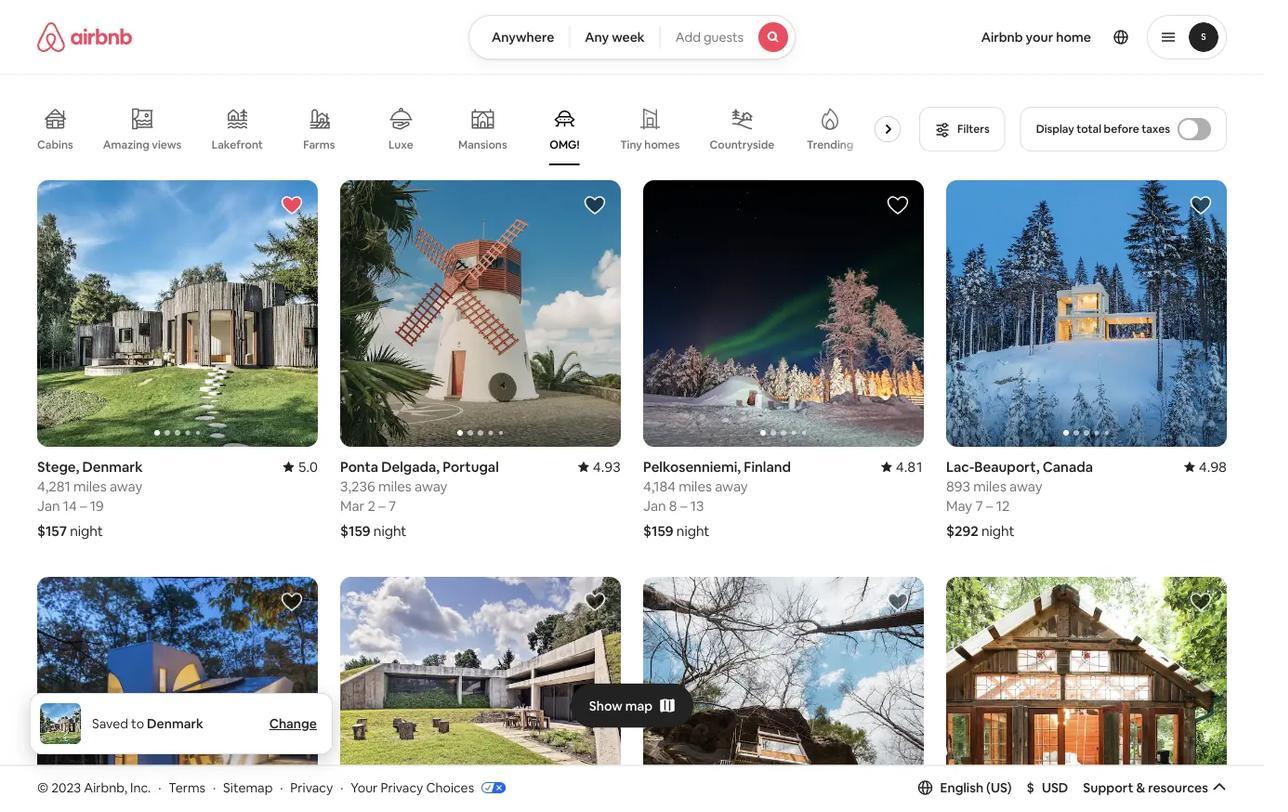 Task type: locate. For each thing, give the bounding box(es) containing it.
4.93 out of 5 average rating image
[[578, 458, 621, 476]]

4 miles from the left
[[973, 477, 1006, 495]]

– inside stege, denmark 4,281 miles away jan 14 – 19 $157 night
[[80, 497, 87, 515]]

3 – from the left
[[680, 497, 687, 515]]

show map
[[589, 698, 653, 714]]

miles inside stege, denmark 4,281 miles away jan 14 – 19 $157 night
[[73, 477, 107, 495]]

4 night from the left
[[981, 522, 1014, 540]]

denmark right to
[[147, 716, 203, 732]]

3 · from the left
[[280, 779, 283, 796]]

4.98
[[1199, 458, 1227, 476]]

filters button
[[919, 107, 1005, 151]]

english (us)
[[940, 780, 1012, 796]]

views
[[152, 137, 182, 152]]

1 vertical spatial denmark
[[147, 716, 203, 732]]

$292
[[946, 522, 978, 540]]

jan inside pelkosenniemi, finland 4,184 miles away jan 8 – 13 $159 night
[[643, 497, 666, 515]]

your privacy choices
[[351, 779, 474, 796]]

add to wishlist: ponta delgada, portugal image
[[584, 194, 606, 217]]

home
[[1056, 29, 1091, 46]]

lakefront
[[212, 138, 263, 152]]

4 – from the left
[[986, 497, 993, 515]]

before
[[1104, 122, 1139, 136]]

amazing views
[[103, 137, 182, 152]]

– right 8
[[680, 497, 687, 515]]

away inside the ponta delgada, portugal 3,236 miles away mar 2 – 7 $159 night
[[415, 477, 447, 495]]

night down 13
[[676, 522, 710, 540]]

· left privacy link
[[280, 779, 283, 796]]

– right 2
[[378, 497, 385, 515]]

2 night from the left
[[373, 522, 407, 540]]

show map button
[[570, 684, 694, 728]]

1 horizontal spatial 7
[[975, 497, 983, 515]]

1 horizontal spatial privacy
[[381, 779, 423, 796]]

night
[[70, 522, 103, 540], [373, 522, 407, 540], [676, 522, 710, 540], [981, 522, 1014, 540]]

2 miles from the left
[[378, 477, 411, 495]]

· right inc.
[[158, 779, 161, 796]]

1 7 from the left
[[389, 497, 396, 515]]

1 away from the left
[[110, 477, 142, 495]]

$159 down 8
[[643, 522, 673, 540]]

pelkosenniemi,
[[643, 458, 741, 476]]

denmark
[[82, 458, 143, 476], [147, 716, 203, 732]]

$159
[[340, 522, 370, 540], [643, 522, 673, 540]]

miles up 13
[[679, 477, 712, 495]]

1 night from the left
[[70, 522, 103, 540]]

893
[[946, 477, 970, 495]]

4.93
[[593, 458, 621, 476]]

1 privacy from the left
[[290, 779, 333, 796]]

$157
[[37, 522, 67, 540]]

english (us) button
[[918, 780, 1012, 796]]

sitemap
[[223, 779, 273, 796]]

–
[[80, 497, 87, 515], [378, 497, 385, 515], [680, 497, 687, 515], [986, 497, 993, 515]]

countryside
[[710, 138, 774, 152]]

add to wishlist: campton, kentucky image
[[887, 591, 909, 613]]

jan down 4,281
[[37, 497, 60, 515]]

tiny homes
[[620, 138, 680, 152]]

jan inside stege, denmark 4,281 miles away jan 14 – 19 $157 night
[[37, 497, 60, 515]]

4.98 out of 5 average rating image
[[1184, 458, 1227, 476]]

2 7 from the left
[[975, 497, 983, 515]]

airbnb
[[981, 29, 1023, 46]]

profile element
[[818, 0, 1227, 74]]

anywhere button
[[468, 15, 570, 59]]

cabins
[[37, 138, 73, 152]]

– left 19
[[80, 497, 87, 515]]

denmark inside stege, denmark 4,281 miles away jan 14 – 19 $157 night
[[82, 458, 143, 476]]

night down 12
[[981, 522, 1014, 540]]

1 – from the left
[[80, 497, 87, 515]]

add to wishlist: lac-beauport, canada image
[[1190, 194, 1212, 217]]

add to wishlist: pelkosenniemi, finland image
[[887, 194, 909, 217]]

0 horizontal spatial 7
[[389, 497, 396, 515]]

0 vertical spatial denmark
[[82, 458, 143, 476]]

privacy left your
[[290, 779, 333, 796]]

3 night from the left
[[676, 522, 710, 540]]

2 $159 from the left
[[643, 522, 673, 540]]

5.0
[[298, 458, 318, 476]]

– left 12
[[986, 497, 993, 515]]

privacy right your
[[381, 779, 423, 796]]

any
[[585, 29, 609, 46]]

12
[[996, 497, 1010, 515]]

0 horizontal spatial $159
[[340, 522, 370, 540]]

miles down 'delgada,'
[[378, 477, 411, 495]]

3 miles from the left
[[679, 477, 712, 495]]

miles inside lac-beauport, canada 893 miles away may 7 – 12 $292 night
[[973, 477, 1006, 495]]

night down 2
[[373, 522, 407, 540]]

add to wishlist: springfield, missouri image
[[584, 591, 606, 613]]

$ usd
[[1027, 780, 1068, 796]]

terms · sitemap · privacy
[[169, 779, 333, 796]]

$159 down mar
[[340, 522, 370, 540]]

omg!
[[549, 138, 579, 152]]

to
[[131, 716, 144, 732]]

change
[[269, 716, 317, 732]]

privacy
[[290, 779, 333, 796], [381, 779, 423, 796]]

anywhere
[[492, 29, 554, 46]]

3 away from the left
[[715, 477, 748, 495]]

your privacy choices link
[[351, 779, 506, 797]]

4,281
[[37, 477, 70, 495]]

4 away from the left
[[1009, 477, 1042, 495]]

1 jan from the left
[[37, 497, 60, 515]]

1 miles from the left
[[73, 477, 107, 495]]

7 right may
[[975, 497, 983, 515]]

your
[[351, 779, 378, 796]]

airbnb your home
[[981, 29, 1091, 46]]

· left your
[[340, 779, 343, 796]]

· right terms "link"
[[213, 779, 216, 796]]

night inside the ponta delgada, portugal 3,236 miles away mar 2 – 7 $159 night
[[373, 522, 407, 540]]

$159 inside pelkosenniemi, finland 4,184 miles away jan 8 – 13 $159 night
[[643, 522, 673, 540]]

7
[[389, 497, 396, 515], [975, 497, 983, 515]]

away
[[110, 477, 142, 495], [415, 477, 447, 495], [715, 477, 748, 495], [1009, 477, 1042, 495]]

0 horizontal spatial privacy
[[290, 779, 333, 796]]

away down 'delgada,'
[[415, 477, 447, 495]]

away down beauport,
[[1009, 477, 1042, 495]]

2 away from the left
[[415, 477, 447, 495]]

7 inside the ponta delgada, portugal 3,236 miles away mar 2 – 7 $159 night
[[389, 497, 396, 515]]

0 horizontal spatial jan
[[37, 497, 60, 515]]

1 horizontal spatial jan
[[643, 497, 666, 515]]

miles
[[73, 477, 107, 495], [378, 477, 411, 495], [679, 477, 712, 495], [973, 477, 1006, 495]]

None search field
[[468, 15, 796, 59]]

jan left 8
[[643, 497, 666, 515]]

group
[[37, 93, 908, 165], [37, 180, 318, 447], [340, 180, 621, 447], [643, 180, 924, 447], [946, 180, 1227, 447], [37, 577, 318, 810], [340, 577, 621, 810], [643, 577, 924, 810], [946, 577, 1227, 810]]

guests
[[704, 29, 744, 46]]

away down finland
[[715, 477, 748, 495]]

2 · from the left
[[213, 779, 216, 796]]

away inside pelkosenniemi, finland 4,184 miles away jan 8 – 13 $159 night
[[715, 477, 748, 495]]

add to wishlist: rhinebeck, new york image
[[281, 591, 303, 613]]

2 privacy from the left
[[381, 779, 423, 796]]

– inside lac-beauport, canada 893 miles away may 7 – 12 $292 night
[[986, 497, 993, 515]]

usd
[[1042, 780, 1068, 796]]

$159 inside the ponta delgada, portugal 3,236 miles away mar 2 – 7 $159 night
[[340, 522, 370, 540]]

support
[[1083, 780, 1133, 796]]

1 $159 from the left
[[340, 522, 370, 540]]

7 right 2
[[389, 497, 396, 515]]

7 inside lac-beauport, canada 893 miles away may 7 – 12 $292 night
[[975, 497, 983, 515]]

2 jan from the left
[[643, 497, 666, 515]]

jan
[[37, 497, 60, 515], [643, 497, 666, 515]]

week
[[612, 29, 645, 46]]

group containing amazing views
[[37, 93, 908, 165]]

add guests
[[675, 29, 744, 46]]

3,236
[[340, 477, 375, 495]]

away right 4,281
[[110, 477, 142, 495]]

night down 19
[[70, 522, 103, 540]]

1 horizontal spatial $159
[[643, 522, 673, 540]]

miles up 12
[[973, 477, 1006, 495]]

your
[[1026, 29, 1053, 46]]

denmark up 19
[[82, 458, 143, 476]]

2 – from the left
[[378, 497, 385, 515]]

stege,
[[37, 458, 79, 476]]

0 horizontal spatial denmark
[[82, 458, 143, 476]]

13
[[690, 497, 704, 515]]

19
[[90, 497, 104, 515]]

miles up 19
[[73, 477, 107, 495]]

lac-
[[946, 458, 974, 476]]



Task type: vqa. For each thing, say whether or not it's contained in the screenshot.


Task type: describe. For each thing, give the bounding box(es) containing it.
14
[[63, 497, 77, 515]]

beauport,
[[974, 458, 1040, 476]]

amazing
[[103, 137, 149, 152]]

mansions
[[458, 138, 507, 152]]

delgada,
[[381, 458, 440, 476]]

portugal
[[443, 458, 499, 476]]

1 horizontal spatial denmark
[[147, 716, 203, 732]]

jan for jan 8 – 13
[[643, 497, 666, 515]]

map
[[625, 698, 653, 714]]

privacy link
[[290, 779, 333, 796]]

tiny
[[620, 138, 642, 152]]

display
[[1036, 122, 1074, 136]]

4.81
[[896, 458, 924, 476]]

show
[[589, 698, 623, 714]]

miles inside pelkosenniemi, finland 4,184 miles away jan 8 – 13 $159 night
[[679, 477, 712, 495]]

lac-beauport, canada 893 miles away may 7 – 12 $292 night
[[946, 458, 1093, 540]]

inc.
[[130, 779, 151, 796]]

8
[[669, 497, 677, 515]]

choices
[[426, 779, 474, 796]]

mar
[[340, 497, 365, 515]]

away inside lac-beauport, canada 893 miles away may 7 – 12 $292 night
[[1009, 477, 1042, 495]]

airbnb,
[[84, 779, 127, 796]]

&
[[1136, 780, 1145, 796]]

homes
[[644, 138, 680, 152]]

total
[[1077, 122, 1101, 136]]

saved to denmark
[[92, 716, 203, 732]]

taxes
[[1142, 122, 1170, 136]]

display total before taxes button
[[1020, 107, 1227, 151]]

support & resources button
[[1083, 780, 1227, 796]]

© 2023 airbnb, inc. ·
[[37, 779, 161, 796]]

filters
[[957, 122, 990, 136]]

©
[[37, 779, 48, 796]]

add guests button
[[660, 15, 796, 59]]

5.0 out of 5 average rating image
[[283, 458, 318, 476]]

2
[[368, 497, 375, 515]]

display total before taxes
[[1036, 122, 1170, 136]]

farms
[[303, 138, 335, 152]]

any week button
[[569, 15, 661, 59]]

2023
[[51, 779, 81, 796]]

finland
[[744, 458, 791, 476]]

saved
[[92, 716, 128, 732]]

any week
[[585, 29, 645, 46]]

4 · from the left
[[340, 779, 343, 796]]

4.81 out of 5 average rating image
[[881, 458, 924, 476]]

night inside pelkosenniemi, finland 4,184 miles away jan 8 – 13 $159 night
[[676, 522, 710, 540]]

english
[[940, 780, 983, 796]]

ponta delgada, portugal 3,236 miles away mar 2 – 7 $159 night
[[340, 458, 499, 540]]

stege, denmark 4,281 miles away jan 14 – 19 $157 night
[[37, 458, 143, 540]]

– inside the ponta delgada, portugal 3,236 miles away mar 2 – 7 $159 night
[[378, 497, 385, 515]]

pelkosenniemi, finland 4,184 miles away jan 8 – 13 $159 night
[[643, 458, 791, 540]]

may
[[946, 497, 972, 515]]

remove from wishlist: stege, denmark image
[[281, 194, 303, 217]]

(us)
[[986, 780, 1012, 796]]

luxe
[[389, 138, 413, 152]]

away inside stege, denmark 4,281 miles away jan 14 – 19 $157 night
[[110, 477, 142, 495]]

trending
[[807, 138, 854, 152]]

ponta
[[340, 458, 378, 476]]

$
[[1027, 780, 1034, 796]]

night inside lac-beauport, canada 893 miles away may 7 – 12 $292 night
[[981, 522, 1014, 540]]

resources
[[1148, 780, 1208, 796]]

canada
[[1043, 458, 1093, 476]]

1 · from the left
[[158, 779, 161, 796]]

miles inside the ponta delgada, portugal 3,236 miles away mar 2 – 7 $159 night
[[378, 477, 411, 495]]

airbnb your home link
[[970, 18, 1102, 57]]

4,184
[[643, 477, 676, 495]]

add
[[675, 29, 701, 46]]

terms link
[[169, 779, 205, 796]]

– inside pelkosenniemi, finland 4,184 miles away jan 8 – 13 $159 night
[[680, 497, 687, 515]]

sitemap link
[[223, 779, 273, 796]]

change button
[[269, 716, 317, 732]]

support & resources
[[1083, 780, 1208, 796]]

terms
[[169, 779, 205, 796]]

jan for jan 14 – 19
[[37, 497, 60, 515]]

add to wishlist: lumberton, texas image
[[1190, 591, 1212, 613]]

night inside stege, denmark 4,281 miles away jan 14 – 19 $157 night
[[70, 522, 103, 540]]

none search field containing anywhere
[[468, 15, 796, 59]]



